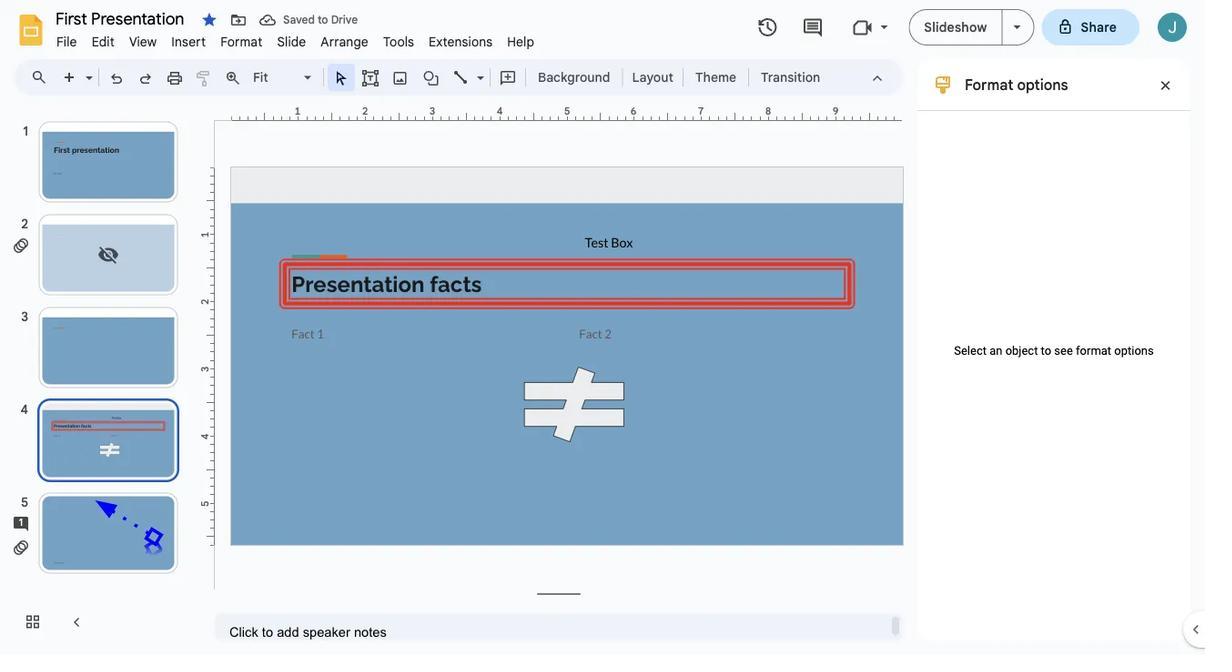 Task type: vqa. For each thing, say whether or not it's contained in the screenshot.
Transition on the top right of page
yes



Task type: describe. For each thing, give the bounding box(es) containing it.
file menu item
[[49, 31, 84, 52]]

drive
[[331, 13, 358, 27]]

select
[[954, 344, 987, 357]]

format options
[[965, 76, 1068, 94]]

format for format
[[220, 34, 263, 50]]

edit menu item
[[84, 31, 122, 52]]

slide
[[277, 34, 306, 50]]

tools menu item
[[376, 31, 422, 52]]

transition
[[761, 69, 820, 85]]

theme button
[[687, 64, 745, 91]]

layout
[[632, 69, 674, 85]]

background button
[[530, 64, 618, 91]]

tools
[[383, 34, 414, 50]]

arrange menu item
[[313, 31, 376, 52]]

saved
[[283, 13, 315, 27]]

an
[[990, 344, 1003, 357]]

main toolbar
[[54, 64, 829, 91]]

edit
[[92, 34, 115, 50]]

help
[[507, 34, 534, 50]]

0 horizontal spatial options
[[1017, 76, 1068, 94]]

transition button
[[753, 64, 829, 91]]

saved to drive
[[283, 13, 358, 27]]

layout button
[[627, 64, 679, 91]]

extensions
[[429, 34, 493, 50]]

format
[[1076, 344, 1112, 357]]

object
[[1006, 344, 1038, 357]]

new slide with layout image
[[81, 66, 93, 72]]

slide menu item
[[270, 31, 313, 52]]

shape image
[[421, 65, 442, 90]]

select an object to see format options
[[954, 344, 1154, 357]]

arrange
[[321, 34, 369, 50]]

presentation options image
[[1014, 25, 1021, 29]]

Star checkbox
[[197, 7, 222, 33]]

share button
[[1042, 9, 1140, 46]]

format options section
[[918, 59, 1191, 641]]

see
[[1054, 344, 1073, 357]]



Task type: locate. For each thing, give the bounding box(es) containing it.
insert
[[171, 34, 206, 50]]

format menu item
[[213, 31, 270, 52]]

format down the slideshow button in the right of the page
[[965, 76, 1013, 94]]

extensions menu item
[[422, 31, 500, 52]]

1 vertical spatial options
[[1114, 344, 1154, 357]]

format for format options
[[965, 76, 1013, 94]]

0 vertical spatial to
[[318, 13, 328, 27]]

saved to drive button
[[255, 7, 362, 33]]

options down presentation options icon
[[1017, 76, 1068, 94]]

Menus field
[[23, 65, 63, 90]]

menu bar containing file
[[49, 24, 542, 54]]

1 horizontal spatial to
[[1041, 344, 1051, 357]]

options right format
[[1114, 344, 1154, 357]]

Zoom text field
[[250, 65, 301, 90]]

1 horizontal spatial options
[[1114, 344, 1154, 357]]

Zoom field
[[248, 65, 319, 91]]

select an object to see format options element
[[945, 344, 1163, 357]]

to
[[318, 13, 328, 27], [1041, 344, 1051, 357]]

share
[[1081, 19, 1117, 35]]

options
[[1017, 76, 1068, 94], [1114, 344, 1154, 357]]

1 vertical spatial to
[[1041, 344, 1051, 357]]

0 vertical spatial format
[[220, 34, 263, 50]]

menu bar
[[49, 24, 542, 54]]

slideshow
[[924, 19, 987, 35]]

format options application
[[0, 0, 1205, 655]]

format inside "menu item"
[[220, 34, 263, 50]]

to inside format options section
[[1041, 344, 1051, 357]]

format
[[220, 34, 263, 50], [965, 76, 1013, 94]]

to left drive
[[318, 13, 328, 27]]

menu bar inside menu bar banner
[[49, 24, 542, 54]]

insert image image
[[390, 65, 411, 90]]

view
[[129, 34, 157, 50]]

insert menu item
[[164, 31, 213, 52]]

help menu item
[[500, 31, 542, 52]]

to left see
[[1041, 344, 1051, 357]]

navigation
[[0, 103, 200, 655]]

1 vertical spatial format
[[965, 76, 1013, 94]]

navigation inside the format options application
[[0, 103, 200, 655]]

background
[[538, 69, 610, 85]]

view menu item
[[122, 31, 164, 52]]

slideshow button
[[909, 9, 1003, 46]]

0 vertical spatial options
[[1017, 76, 1068, 94]]

format down star checkbox
[[220, 34, 263, 50]]

format inside section
[[965, 76, 1013, 94]]

0 horizontal spatial to
[[318, 13, 328, 27]]

theme
[[695, 69, 736, 85]]

Rename text field
[[49, 7, 195, 29]]

file
[[56, 34, 77, 50]]

0 horizontal spatial format
[[220, 34, 263, 50]]

1 horizontal spatial format
[[965, 76, 1013, 94]]

menu bar banner
[[0, 0, 1205, 655]]

to inside button
[[318, 13, 328, 27]]



